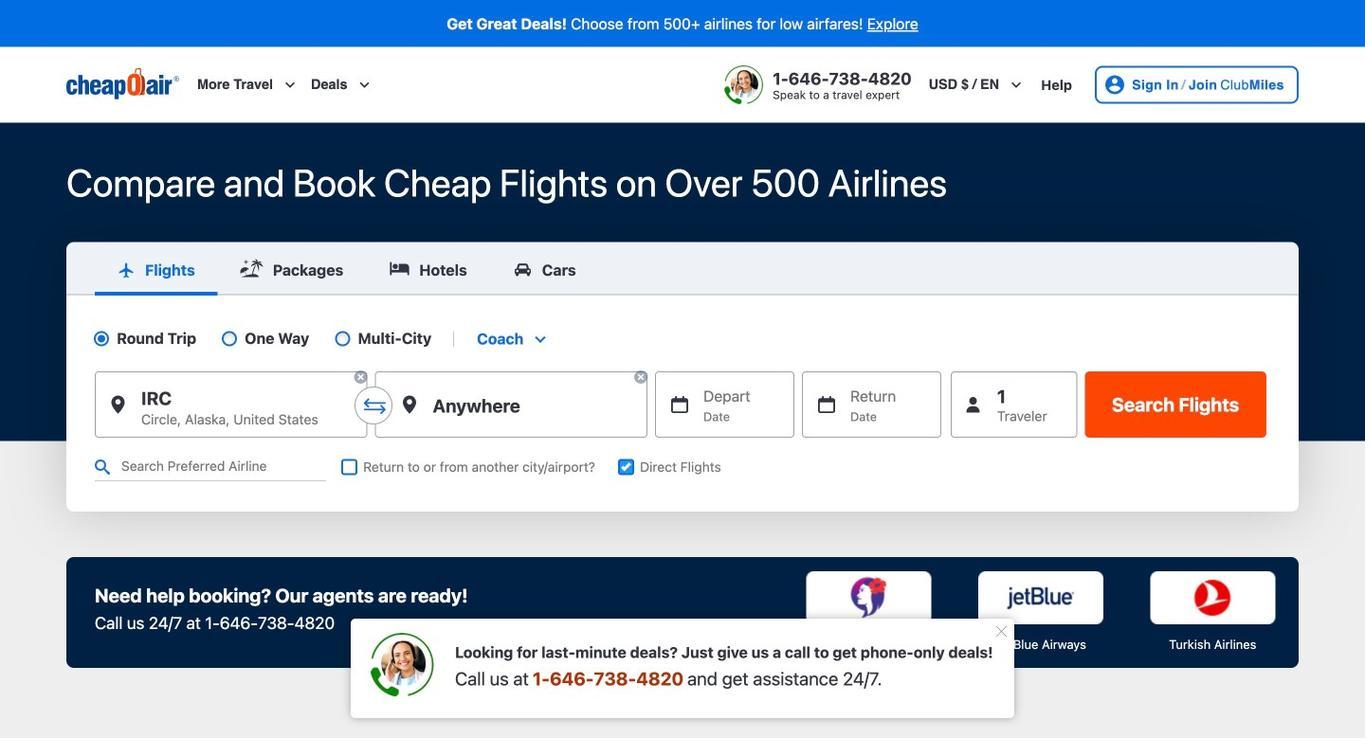 Task type: describe. For each thing, give the bounding box(es) containing it.
turkish airlines image
[[1151, 572, 1276, 625]]

call us at1-646-738-4820 image
[[370, 634, 434, 698]]

search widget tabs tab list
[[66, 242, 1299, 296]]

search image
[[95, 460, 110, 475]]

cookie consent banner dialog
[[0, 652, 1366, 739]]

jetblue airways image
[[979, 572, 1104, 625]]



Task type: locate. For each thing, give the bounding box(es) containing it.
Search Preferred Airline text field
[[95, 453, 326, 482]]

speak to a travel expert image
[[724, 65, 764, 105]]

clear field image
[[353, 370, 368, 385], [634, 370, 649, 385]]

0 horizontal spatial clear field image
[[353, 370, 368, 385]]

None field
[[470, 330, 552, 349]]

None search field
[[0, 123, 1366, 739]]

2 clear field image from the left
[[634, 370, 649, 385]]

form
[[66, 242, 1299, 512]]

None button
[[1085, 372, 1267, 438]]

hawaiian airlines image
[[807, 572, 932, 625]]

1 clear field image from the left
[[353, 370, 368, 385]]

1 horizontal spatial clear field image
[[634, 370, 649, 385]]



